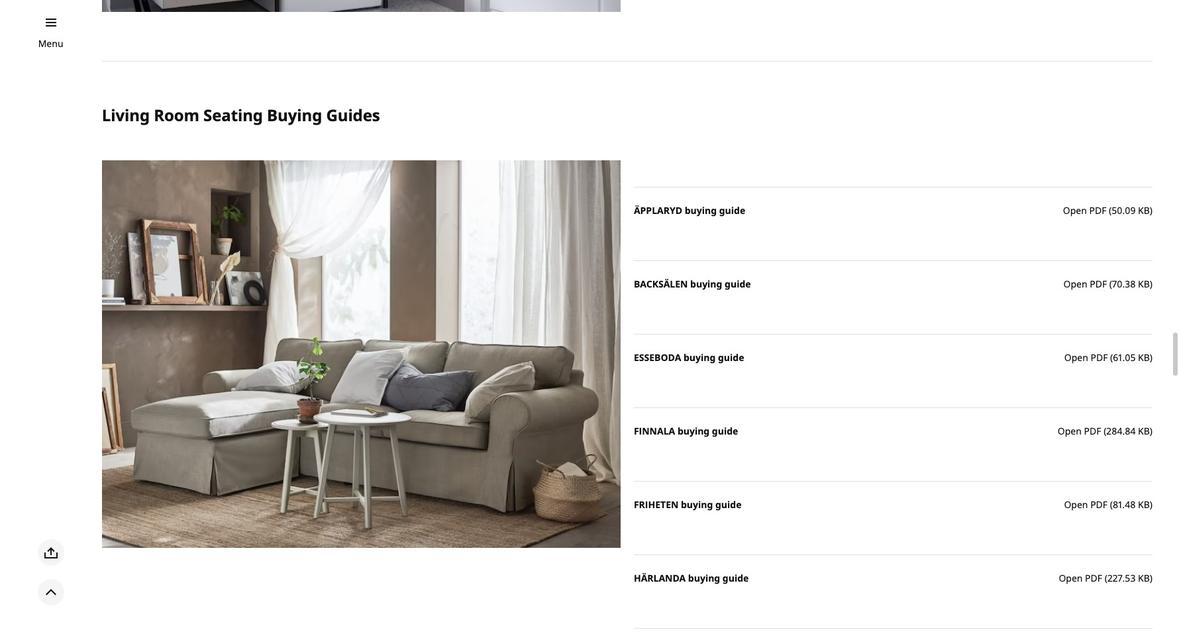 Task type: vqa. For each thing, say whether or not it's contained in the screenshot.
guide related to ÄPPLARYD buying guide
yes



Task type: describe. For each thing, give the bounding box(es) containing it.
esseboda buying guide
[[634, 351, 744, 364]]

) for 70.38 kb
[[1150, 278, 1153, 290]]

buying
[[267, 104, 322, 126]]

friheten buying guide
[[634, 498, 742, 511]]

open pdf ( 70.38 kb )
[[1064, 278, 1153, 290]]

open pdf ( 61.05 kb )
[[1065, 351, 1153, 364]]

guide for friheten buying guide
[[716, 498, 742, 511]]

open for open pdf ( 50.09 kb )
[[1063, 204, 1087, 217]]

( for 227.53 kb
[[1105, 572, 1108, 584]]

227.53
[[1108, 572, 1136, 584]]

menu button
[[38, 36, 63, 51]]

härlanda buying guide
[[634, 572, 749, 584]]

pdf for 227.53
[[1085, 572, 1103, 584]]

70.38
[[1113, 278, 1136, 290]]

61.05
[[1113, 351, 1136, 364]]

backsälen
[[634, 278, 688, 290]]

50.09
[[1112, 204, 1136, 217]]

) for 227.53 kb
[[1150, 572, 1153, 584]]

) for 50.09 kb
[[1150, 204, 1153, 217]]

finnala
[[634, 425, 675, 437]]

room
[[154, 104, 199, 126]]

guides
[[326, 104, 380, 126]]

kb for 81.48 kb
[[1138, 498, 1150, 511]]

284.84
[[1107, 425, 1136, 437]]

pdf for 70.38
[[1090, 278, 1107, 290]]

a laundry room with light cabinets and a washing machine. image
[[102, 0, 621, 13]]

pdf for 284.84
[[1084, 425, 1102, 437]]

finnala buying guide
[[634, 425, 738, 437]]

open for open pdf ( 284.84 kb )
[[1058, 425, 1082, 437]]

guide for härlanda buying guide
[[723, 572, 749, 584]]

open for open pdf ( 227.53 kb )
[[1059, 572, 1083, 584]]

backsälen buying guide
[[634, 278, 751, 290]]

( for 61.05 kb
[[1111, 351, 1113, 364]]

pdf for 50.09
[[1090, 204, 1107, 217]]

esseboda
[[634, 351, 681, 364]]

menu
[[38, 37, 63, 50]]

81.48
[[1113, 498, 1136, 511]]

open pdf ( 50.09 kb )
[[1063, 204, 1153, 217]]

äpplaryd
[[634, 204, 683, 217]]

open for open pdf ( 61.05 kb )
[[1065, 351, 1089, 364]]

härlanda
[[634, 572, 686, 584]]

guide for äpplaryd buying guide
[[719, 204, 746, 217]]

) for 61.05 kb
[[1150, 351, 1153, 364]]



Task type: locate. For each thing, give the bounding box(es) containing it.
)
[[1150, 204, 1153, 217], [1150, 278, 1153, 290], [1150, 351, 1153, 364], [1150, 425, 1153, 437], [1150, 498, 1153, 511], [1150, 572, 1153, 584]]

pdf left 227.53
[[1085, 572, 1103, 584]]

pdf left "50.09"
[[1090, 204, 1107, 217]]

buying
[[685, 204, 717, 217], [690, 278, 723, 290], [684, 351, 716, 364], [678, 425, 710, 437], [681, 498, 713, 511], [688, 572, 720, 584]]

open for open pdf ( 70.38 kb )
[[1064, 278, 1088, 290]]

kb for 284.84 kb
[[1138, 425, 1150, 437]]

buying for backsälen
[[690, 278, 723, 290]]

4 kb from the top
[[1138, 425, 1150, 437]]

pdf left 81.48
[[1091, 498, 1108, 511]]

guide for finnala buying guide
[[712, 425, 738, 437]]

open left 284.84
[[1058, 425, 1082, 437]]

pdf left 284.84
[[1084, 425, 1102, 437]]

open pdf ( 81.48 kb )
[[1064, 498, 1153, 511]]

open pdf ( 227.53 kb )
[[1059, 572, 1153, 584]]

open left 81.48
[[1064, 498, 1088, 511]]

) right 81.48
[[1150, 498, 1153, 511]]

äpplaryd buying guide
[[634, 204, 746, 217]]

buying right esseboda
[[684, 351, 716, 364]]

buying for esseboda
[[684, 351, 716, 364]]

) right 284.84
[[1150, 425, 1153, 437]]

( for 50.09 kb
[[1109, 204, 1112, 217]]

) right "50.09"
[[1150, 204, 1153, 217]]

buying for äpplaryd
[[685, 204, 717, 217]]

open left "50.09"
[[1063, 204, 1087, 217]]

) right 70.38
[[1150, 278, 1153, 290]]

buying right backsälen
[[690, 278, 723, 290]]

1 kb from the top
[[1138, 204, 1150, 217]]

) for 284.84 kb
[[1150, 425, 1153, 437]]

3 ) from the top
[[1150, 351, 1153, 364]]

buying right friheten
[[681, 498, 713, 511]]

3 kb from the top
[[1138, 351, 1150, 364]]

buying right äpplaryd
[[685, 204, 717, 217]]

4 ) from the top
[[1150, 425, 1153, 437]]

( for 284.84 kb
[[1104, 425, 1107, 437]]

guide
[[719, 204, 746, 217], [725, 278, 751, 290], [718, 351, 744, 364], [712, 425, 738, 437], [716, 498, 742, 511], [723, 572, 749, 584]]

a beige sofa sectional with a chaise lounge in a living room with white curtains and tan walls image
[[102, 160, 621, 548]]

guide for esseboda buying guide
[[718, 351, 744, 364]]

buying right the finnala
[[678, 425, 710, 437]]

pdf for 61.05
[[1091, 351, 1108, 364]]

) right 227.53
[[1150, 572, 1153, 584]]

kb right 70.38
[[1138, 278, 1150, 290]]

living room seating buying guides
[[102, 104, 380, 126]]

) for 81.48 kb
[[1150, 498, 1153, 511]]

) right 61.05
[[1150, 351, 1153, 364]]

kb for 50.09 kb
[[1138, 204, 1150, 217]]

(
[[1109, 204, 1112, 217], [1110, 278, 1113, 290], [1111, 351, 1113, 364], [1104, 425, 1107, 437], [1110, 498, 1113, 511], [1105, 572, 1108, 584]]

open left 61.05
[[1065, 351, 1089, 364]]

guide for backsälen buying guide
[[725, 278, 751, 290]]

open left 70.38
[[1064, 278, 1088, 290]]

open for open pdf ( 81.48 kb )
[[1064, 498, 1088, 511]]

6 kb from the top
[[1138, 572, 1150, 584]]

buying right härlanda
[[688, 572, 720, 584]]

buying for friheten
[[681, 498, 713, 511]]

kb right 81.48
[[1138, 498, 1150, 511]]

buying for härlanda
[[688, 572, 720, 584]]

2 kb from the top
[[1138, 278, 1150, 290]]

kb right "50.09"
[[1138, 204, 1150, 217]]

kb right 284.84
[[1138, 425, 1150, 437]]

buying for finnala
[[678, 425, 710, 437]]

seating
[[203, 104, 263, 126]]

( for 81.48 kb
[[1110, 498, 1113, 511]]

( for 70.38 kb
[[1110, 278, 1113, 290]]

kb for 61.05 kb
[[1138, 351, 1150, 364]]

pdf
[[1090, 204, 1107, 217], [1090, 278, 1107, 290], [1091, 351, 1108, 364], [1084, 425, 1102, 437], [1091, 498, 1108, 511], [1085, 572, 1103, 584]]

open left 227.53
[[1059, 572, 1083, 584]]

open
[[1063, 204, 1087, 217], [1064, 278, 1088, 290], [1065, 351, 1089, 364], [1058, 425, 1082, 437], [1064, 498, 1088, 511], [1059, 572, 1083, 584]]

kb
[[1138, 204, 1150, 217], [1138, 278, 1150, 290], [1138, 351, 1150, 364], [1138, 425, 1150, 437], [1138, 498, 1150, 511], [1138, 572, 1150, 584]]

pdf left 70.38
[[1090, 278, 1107, 290]]

6 ) from the top
[[1150, 572, 1153, 584]]

pdf left 61.05
[[1091, 351, 1108, 364]]

1 ) from the top
[[1150, 204, 1153, 217]]

2 ) from the top
[[1150, 278, 1153, 290]]

pdf for 81.48
[[1091, 498, 1108, 511]]

5 ) from the top
[[1150, 498, 1153, 511]]

kb right 227.53
[[1138, 572, 1150, 584]]

living
[[102, 104, 150, 126]]

kb right 61.05
[[1138, 351, 1150, 364]]

open pdf ( 284.84 kb )
[[1058, 425, 1153, 437]]

kb for 227.53 kb
[[1138, 572, 1150, 584]]

friheten
[[634, 498, 679, 511]]

5 kb from the top
[[1138, 498, 1150, 511]]

kb for 70.38 kb
[[1138, 278, 1150, 290]]



